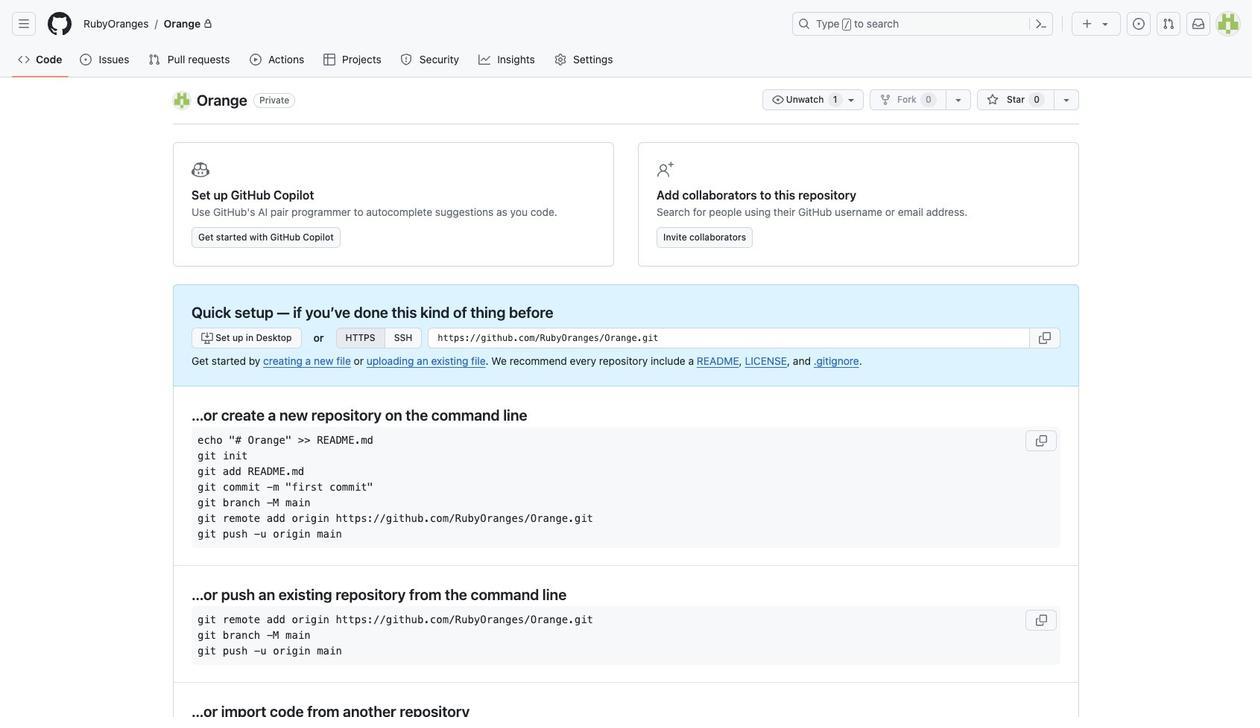 Task type: vqa. For each thing, say whether or not it's contained in the screenshot.
issue opened icon corresponding to git pull request image
yes



Task type: locate. For each thing, give the bounding box(es) containing it.
issue opened image
[[1133, 18, 1145, 30], [80, 54, 92, 66]]

2 copy to clipboard image from the top
[[1035, 614, 1047, 626]]

issue opened image right code image
[[80, 54, 92, 66]]

issue opened image left git pull request icon
[[1133, 18, 1145, 30]]

eye image
[[772, 94, 784, 106]]

list
[[78, 12, 783, 36]]

1 vertical spatial copy to clipboard image
[[1035, 614, 1047, 626]]

code image
[[18, 54, 30, 66]]

graph image
[[478, 54, 490, 66]]

0 vertical spatial issue opened image
[[1133, 18, 1145, 30]]

issue opened image for git pull request image
[[80, 54, 92, 66]]

star image
[[986, 94, 998, 106]]

copilot image
[[192, 161, 209, 179]]

1 horizontal spatial issue opened image
[[1133, 18, 1145, 30]]

add this repository to a list image
[[1060, 94, 1072, 106]]

play image
[[249, 54, 261, 66]]

lock image
[[204, 19, 213, 28]]

repo forked image
[[879, 94, 891, 106]]

0 horizontal spatial issue opened image
[[80, 54, 92, 66]]

copy to clipboard image
[[1035, 435, 1047, 447], [1035, 614, 1047, 626]]

1 vertical spatial issue opened image
[[80, 54, 92, 66]]

notifications image
[[1192, 18, 1204, 30]]

0 vertical spatial copy to clipboard image
[[1035, 435, 1047, 447]]



Task type: describe. For each thing, give the bounding box(es) containing it.
0 users starred this repository element
[[1029, 92, 1045, 107]]

gear image
[[554, 54, 566, 66]]

plus image
[[1081, 18, 1093, 30]]

person add image
[[657, 161, 674, 179]]

desktop download image
[[201, 332, 213, 344]]

command palette image
[[1035, 18, 1047, 30]]

see your forks of this repository image
[[952, 94, 964, 106]]

1 copy to clipboard image from the top
[[1035, 435, 1047, 447]]

issue opened image for git pull request icon
[[1133, 18, 1145, 30]]

triangle down image
[[1099, 18, 1111, 30]]

table image
[[323, 54, 335, 66]]

Clone URL text field
[[428, 328, 1030, 349]]

owner avatar image
[[173, 92, 191, 110]]

git pull request image
[[1163, 18, 1174, 30]]

copy to clipboard image
[[1039, 332, 1051, 344]]

shield image
[[400, 54, 412, 66]]

git pull request image
[[148, 54, 160, 66]]

homepage image
[[48, 12, 72, 36]]



